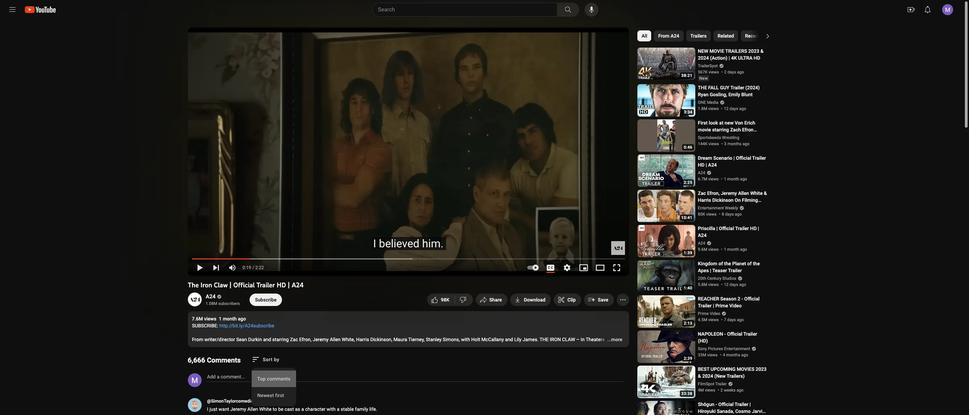 Task type: locate. For each thing, give the bounding box(es) containing it.
hd down 'dream'
[[699, 162, 705, 168]]

the right planet
[[754, 261, 761, 266]]

starring down at
[[713, 127, 730, 133]]

from right all
[[659, 33, 670, 39]]

official right the 'season'
[[745, 296, 760, 302]]

2 12 days ago from the top
[[725, 282, 747, 287]]

2023 up ultra
[[749, 48, 760, 54]]

7.6m
[[192, 316, 203, 322]]

1 vertical spatial prime
[[699, 311, 709, 316]]

Share text field
[[490, 297, 502, 303]]

0 vertical spatial month
[[728, 177, 740, 182]]

entertainment down filming on the top
[[733, 204, 764, 210]]

first look at new von erich movie starring zach efron #shorts by sportskeeda wrestling 144,802 views 3 months ago 46 seconds - play short element
[[699, 119, 768, 139]]

2 minutes, 39 seconds element
[[684, 356, 693, 361]]

the iron claw | official trailer hd | a24
[[188, 281, 304, 289]]

- down 7
[[725, 331, 727, 337]]

1 12 days ago from the top
[[725, 106, 747, 111]]

2 minutes, 25 seconds element
[[684, 180, 693, 185]]

prime inside reacher season 2 - official trailer | prime video
[[716, 303, 729, 308]]

@simontaylorcomedian link
[[207, 398, 256, 405]]

official down 0:19
[[234, 281, 255, 289]]

jeremy left white,
[[313, 337, 329, 342]]

trailer up emily
[[731, 85, 745, 90]]

ago right 7
[[738, 317, 745, 322]]

1 right 6.7m views
[[725, 177, 727, 182]]

harris inside "zac efron, jeremy allen white & harris dickinson on filming 'the iron claw' | entertainment weekly"
[[699, 197, 712, 203]]

the up teaser
[[725, 261, 732, 266]]

official up sanada,
[[719, 402, 734, 407]]

the
[[188, 281, 199, 289]]

by
[[274, 357, 280, 362]]

views for 7.6m views
[[204, 316, 217, 322]]

allen up on
[[739, 190, 750, 196]]

of up teaser
[[719, 261, 724, 266]]

- for napoleon
[[725, 331, 727, 337]]

iron inside "zac efron, jeremy allen white & harris dickinson on filming 'the iron claw' | entertainment weekly"
[[709, 204, 717, 210]]

the
[[699, 85, 708, 90], [540, 337, 549, 342]]

weekly inside "zac efron, jeremy allen white & harris dickinson on filming 'the iron claw' | entertainment weekly"
[[699, 211, 714, 217]]

Clip text field
[[568, 297, 576, 303]]

0 vertical spatial allen
[[739, 190, 750, 196]]

1 vertical spatial -
[[725, 331, 727, 337]]

i inside youtube video player element
[[374, 237, 377, 250]]

12 days ago down emily
[[725, 106, 747, 111]]

days down 4k
[[728, 70, 737, 75]]

days for the
[[730, 282, 739, 287]]

12 days ago down studios
[[725, 282, 747, 287]]

sort by button
[[252, 355, 280, 364]]

efron,
[[708, 190, 720, 196], [299, 337, 312, 342]]

0 vertical spatial 8
[[723, 212, 725, 217]]

jeremy up 'dickinson'
[[722, 190, 738, 196]]

3
[[725, 141, 727, 146]]

efron
[[743, 127, 754, 133]]

1 month ago up planet
[[725, 247, 748, 252]]

1 month ago up "subscribe: http://bit.ly/a24subscribe"
[[219, 316, 246, 322]]

views down entertainment weekly
[[707, 212, 717, 217]]

1 vertical spatial the
[[540, 337, 549, 342]]

33m
[[699, 353, 707, 357]]

a right as
[[302, 406, 304, 412]]

2 vertical spatial -
[[716, 402, 718, 407]]

trailer down 7 days ago on the bottom right of the page
[[744, 331, 758, 337]]

1 minute, 39 seconds element
[[684, 251, 693, 255]]

0 vertical spatial iron
[[709, 204, 717, 210]]

uploaded
[[765, 33, 785, 39]]

38:21
[[682, 73, 693, 78]]

0 horizontal spatial and
[[263, 337, 271, 342]]

top
[[258, 376, 266, 381]]

cosmo
[[736, 409, 751, 414]]

months
[[728, 141, 742, 146], [727, 353, 741, 357]]

character
[[305, 406, 326, 412]]

views down prime video at the right of the page
[[709, 317, 719, 322]]

0 horizontal spatial the
[[725, 261, 732, 266]]

3 minutes, 34 seconds element
[[684, 110, 693, 115]]

and left lily
[[505, 337, 513, 342]]

official down 3 months ago
[[737, 155, 752, 161]]

1 horizontal spatial allen
[[330, 337, 341, 342]]

1 horizontal spatial efron,
[[708, 190, 720, 196]]

- inside napoleon - official trailer (hd)
[[725, 331, 727, 337]]

trailer down 8 days ago
[[736, 226, 750, 231]]

1 12 from the top
[[725, 106, 729, 111]]

& inside new movie trailers 2023 & 2024 (action) | 4k ultra hd
[[761, 48, 764, 54]]

trailer inside priscilla | official trailer hd | a24
[[736, 226, 750, 231]]

the
[[725, 261, 732, 266], [754, 261, 761, 266]]

months down wrestling
[[728, 141, 742, 146]]

0:19
[[243, 265, 251, 270]]

weekly down 'the
[[699, 211, 714, 217]]

trailer down (new
[[716, 382, 727, 386]]

Subscribe text field
[[255, 297, 277, 303]]

1 vertical spatial 1
[[725, 247, 727, 252]]

0 vertical spatial from
[[659, 33, 670, 39]]

views down 'sportskeeda'
[[709, 141, 720, 146]]

1 vertical spatial months
[[727, 353, 741, 357]]

new
[[700, 76, 709, 81]]

from for from writer/director sean durkin and starring zac efron, jeremy allen white, harris dickinson, maura tierney, stanley simons, with holt mccallany and lily james. the iron claw – in theaters
[[192, 337, 203, 342]]

1 horizontal spatial starring
[[713, 127, 730, 133]]

zac inside "zac efron, jeremy allen white & harris dickinson on filming 'the iron claw' | entertainment weekly"
[[699, 190, 707, 196]]

1 horizontal spatial -
[[725, 331, 727, 337]]

1 vertical spatial 2024
[[703, 373, 714, 379]]

8
[[723, 212, 725, 217], [444, 297, 447, 303]]

from down 'subscribe:'
[[192, 337, 203, 342]]

0 horizontal spatial of
[[719, 261, 724, 266]]

seek slider slider
[[192, 254, 625, 261]]

life.
[[370, 406, 378, 412]]

claw'
[[718, 204, 730, 210]]

views up 'subscribe:'
[[204, 316, 217, 322]]

1 month ago down dream scenario | official trailer hd | a24 by a24 6,758,454 views 1 month ago 2 minutes, 25 seconds element
[[725, 177, 748, 182]]

iron
[[709, 204, 717, 210], [201, 281, 212, 289]]

with left holt
[[461, 337, 470, 342]]

0 vertical spatial harris
[[699, 197, 712, 203]]

(hd)
[[699, 338, 709, 344]]

2023 inside best upcoming movies 2023 & 2024 (new trailers)
[[756, 366, 767, 372]]

1 horizontal spatial the
[[699, 85, 708, 90]]

0 vertical spatial jeremy
[[722, 190, 738, 196]]

1 vertical spatial from
[[192, 337, 203, 342]]

0 vertical spatial 2
[[725, 70, 727, 75]]

& inside "zac efron, jeremy allen white & harris dickinson on filming 'the iron claw' | entertainment weekly"
[[765, 190, 768, 196]]

jeremy down @simontaylorcomedian link
[[230, 406, 246, 412]]

0 vertical spatial i
[[374, 237, 377, 250]]

0 horizontal spatial i
[[207, 406, 209, 412]]

weeks
[[725, 388, 736, 393]]

1 horizontal spatial weekly
[[726, 206, 739, 210]]

Add a comment... text field
[[207, 374, 245, 380]]

trailers
[[726, 48, 748, 54]]

the left iron
[[540, 337, 549, 342]]

4
[[724, 353, 726, 357]]

dickinson,
[[370, 337, 392, 342]]

i left believed on the bottom left of page
[[374, 237, 377, 250]]

12
[[725, 106, 729, 111], [725, 282, 729, 287]]

0 vertical spatial 1 month ago
[[725, 177, 748, 182]]

(action)
[[711, 55, 728, 61]]

2024 inside new movie trailers 2023 & 2024 (action) | 4k ultra hd
[[699, 55, 710, 61]]

priscilla
[[699, 226, 716, 231]]

0 vertical spatial -
[[742, 296, 744, 302]]

1 horizontal spatial harris
[[699, 197, 712, 203]]

at
[[720, 120, 724, 126]]

1 of from the left
[[719, 261, 724, 266]]

1 vertical spatial 12
[[725, 282, 729, 287]]

0 horizontal spatial with
[[327, 406, 336, 412]]

views down century
[[709, 282, 719, 287]]

& for best upcoming movies 2023 & 2024 (new trailers)
[[699, 373, 702, 379]]

0:46 link
[[638, 119, 696, 153]]

0 horizontal spatial from
[[192, 337, 203, 342]]

sportskeeda wrestling
[[699, 135, 740, 140]]

filming
[[743, 197, 759, 203]]

& for new movie trailers 2023 & 2024 (action) | 4k ultra hd
[[761, 48, 764, 54]]

1 for scenario
[[725, 177, 727, 182]]

2 up guy
[[725, 70, 727, 75]]

0 horizontal spatial -
[[716, 402, 718, 407]]

starring inside first look at new von erich movie starring zach efron #shorts
[[713, 127, 730, 133]]

2 12 from the top
[[725, 282, 729, 287]]

9
[[441, 297, 444, 303]]

...more
[[607, 337, 623, 342]]

12 down studios
[[725, 282, 729, 287]]

days down studios
[[730, 282, 739, 287]]

2 horizontal spatial jeremy
[[722, 190, 738, 196]]

ago for von
[[743, 141, 750, 146]]

with inside @simontaylorcomedian i just want jeremy allen white to be cast as a character with a stable family life.
[[327, 406, 336, 412]]

- inside shōgun - official trailer | hiroyuki sanada, cosmo jarvis
[[716, 402, 718, 407]]

stanley
[[426, 337, 442, 342]]

- right the 'season'
[[742, 296, 744, 302]]

maria williams image
[[188, 373, 202, 387]]

the up ryan
[[699, 85, 708, 90]]

official
[[737, 155, 752, 161], [720, 226, 735, 231], [234, 281, 255, 289], [745, 296, 760, 302], [728, 331, 743, 337], [719, 402, 734, 407]]

1 vertical spatial allen
[[330, 337, 341, 342]]

0:19 / 2:22
[[243, 265, 264, 270]]

1 vertical spatial &
[[765, 190, 768, 196]]

0 horizontal spatial harris
[[356, 337, 369, 342]]

12 up new
[[725, 106, 729, 111]]

1 horizontal spatial 2
[[725, 70, 727, 75]]

white left to
[[260, 406, 272, 412]]

trailerspot
[[699, 63, 719, 68]]

youtube video player element
[[188, 28, 630, 276]]

1 horizontal spatial from
[[659, 33, 670, 39]]

80k
[[699, 212, 706, 217]]

iron up 80k views
[[709, 204, 717, 210]]

video
[[730, 303, 742, 308], [710, 311, 721, 316]]

20th
[[699, 276, 707, 281]]

1:40
[[684, 286, 693, 291]]

views for 5.8m views
[[709, 282, 719, 287]]

1 and from the left
[[263, 337, 271, 342]]

starring
[[713, 127, 730, 133], [272, 337, 289, 342]]

official inside shōgun - official trailer | hiroyuki sanada, cosmo jarvis
[[719, 402, 734, 407]]

channel watermark image
[[612, 241, 625, 255]]

ago down on
[[736, 212, 742, 217]]

2023 right movies
[[756, 366, 767, 372]]

ago down dream scenario | official trailer hd | a24 by a24 6,758,454 views 1 month ago 2 minutes, 25 seconds element
[[741, 177, 748, 182]]

days for jeremy
[[726, 212, 735, 217]]

blunt
[[742, 92, 753, 97]]

1 vertical spatial harris
[[356, 337, 369, 342]]

hiroyuki
[[699, 409, 716, 414]]

days down claw'
[[726, 212, 735, 217]]

ago for &
[[737, 388, 744, 393]]

5.8m
[[699, 282, 708, 287]]

0 vertical spatial weekly
[[726, 206, 739, 210]]

0 vertical spatial &
[[761, 48, 764, 54]]

0 vertical spatial starring
[[713, 127, 730, 133]]

days for 2
[[728, 317, 737, 322]]

2 vertical spatial month
[[223, 316, 237, 322]]

the inside the fall guy trailer (2024) ryan gosling, emily blunt
[[699, 85, 708, 90]]

month
[[728, 177, 740, 182], [728, 247, 740, 252], [223, 316, 237, 322]]

trailer down the efron
[[753, 155, 767, 161]]

shōgun - official trailer | hiroyuki sanada, cosmo jarvis, anna sawai | fx by fx networks 10,007,097 views 12 days ago 2 minutes, 48 seconds element
[[699, 401, 768, 415]]

dream scenario | official trailer hd | a24 by a24 6,758,454 views 1 month ago 2 minutes, 25 seconds element
[[699, 155, 768, 168]]

one
[[699, 100, 707, 105]]

& inside best upcoming movies 2023 & 2024 (new trailers)
[[699, 373, 702, 379]]

2023 for trailers
[[749, 48, 760, 54]]

0 horizontal spatial the
[[540, 337, 549, 342]]

month up "subscribe: http://bit.ly/a24subscribe"
[[223, 316, 237, 322]]

trailer inside shōgun - official trailer | hiroyuki sanada, cosmo jarvis
[[735, 402, 749, 407]]

2 vertical spatial 2
[[721, 388, 724, 393]]

views down pictures
[[708, 353, 718, 357]]

harris up 'the
[[699, 197, 712, 203]]

1 horizontal spatial with
[[461, 337, 470, 342]]

0 horizontal spatial 2
[[721, 388, 724, 393]]

0 vertical spatial zac
[[699, 190, 707, 196]]

white
[[751, 190, 763, 196], [260, 406, 272, 412]]

entertainment inside "zac efron, jeremy allen white & harris dickinson on filming 'the iron claw' | entertainment weekly"
[[733, 204, 764, 210]]

1 month ago for official
[[725, 177, 748, 182]]

1:40 link
[[638, 260, 696, 293]]

tab list
[[638, 28, 792, 44]]

autoplay is on image
[[527, 265, 539, 270]]

3:34
[[684, 110, 693, 115]]

views right the 9.6m
[[709, 247, 719, 252]]

new movie trailers 2023 & 2024 (action) | 4k ultra hd by trailerspot 567,724 views 2 days ago 38 minutes element
[[699, 48, 768, 61]]

1.08 million subscribers element
[[206, 301, 240, 307]]

1 vertical spatial starring
[[272, 337, 289, 342]]

2 horizontal spatial -
[[742, 296, 744, 302]]

trailer down 'reacher'
[[699, 303, 712, 308]]

1 vertical spatial i
[[207, 406, 209, 412]]

0 horizontal spatial white
[[260, 406, 272, 412]]

ago up planet
[[741, 247, 748, 252]]

harris right white,
[[356, 337, 369, 342]]

0 horizontal spatial efron,
[[299, 337, 312, 342]]

7
[[725, 317, 727, 322]]

ago for trailer
[[741, 177, 748, 182]]

a
[[217, 374, 220, 380], [302, 406, 304, 412], [337, 406, 340, 412]]

2024 for new
[[699, 55, 710, 61]]

all
[[642, 33, 648, 39]]

1 vertical spatial 8
[[444, 297, 447, 303]]

hd up the subscribe "button"
[[277, 281, 286, 289]]

1.08m
[[206, 301, 218, 306]]

0 horizontal spatial zac
[[290, 337, 298, 342]]

10:41 link
[[638, 190, 696, 223]]

white inside @simontaylorcomedian i just want jeremy allen white to be cast as a character with a stable family life.
[[260, 406, 272, 412]]

ago for official
[[738, 317, 745, 322]]

recently
[[746, 33, 764, 39]]

1 vertical spatial 1 month ago
[[725, 247, 748, 252]]

dream scenario | official trailer hd | a24
[[699, 155, 767, 168]]

ago up movies
[[742, 353, 749, 357]]

save
[[598, 297, 609, 303]]

and right durkin
[[263, 337, 271, 342]]

2 vertical spatial &
[[699, 373, 702, 379]]

1 vertical spatial efron,
[[299, 337, 312, 342]]

12 for teaser
[[725, 282, 729, 287]]

1 vertical spatial month
[[728, 247, 740, 252]]

2 vertical spatial allen
[[248, 406, 258, 412]]

sort
[[263, 357, 273, 362]]

12 days ago
[[725, 106, 747, 111], [725, 282, 747, 287]]

views for 144k views
[[709, 141, 720, 146]]

Download text field
[[524, 297, 546, 303]]

best upcoming movies 2023 & 2024 (new trailers) by filmspot trailer 4,080,200 views 2 weeks ago 33 minutes element
[[699, 366, 768, 380]]

0 vertical spatial video
[[730, 303, 742, 308]]

1 vertical spatial jeremy
[[313, 337, 329, 342]]

0 vertical spatial 2024
[[699, 55, 710, 61]]

- right shōgun
[[716, 402, 718, 407]]

days right 7
[[728, 317, 737, 322]]

http://bit.ly/a24subscribe link
[[219, 323, 274, 329]]

1 horizontal spatial of
[[748, 261, 752, 266]]

i left just
[[207, 406, 209, 412]]

0 vertical spatial months
[[728, 141, 742, 146]]

None search field
[[360, 3, 581, 17]]

1 horizontal spatial zac
[[699, 190, 707, 196]]

iron up a24 link
[[201, 281, 212, 289]]

33:38
[[682, 391, 693, 396]]

with right "character"
[[327, 406, 336, 412]]

newest first link
[[252, 387, 296, 404]]

subscribe:
[[192, 323, 218, 329]]

ago up http://bit.ly/a24subscribe link
[[238, 316, 246, 322]]

0 vertical spatial 12
[[725, 106, 729, 111]]

Save text field
[[598, 297, 609, 303]]

allen inside "zac efron, jeremy allen white & harris dickinson on filming 'the iron claw' | entertainment weekly"
[[739, 190, 750, 196]]

1 vertical spatial with
[[327, 406, 336, 412]]

month down dream scenario | official trailer hd | a24 by a24 6,758,454 views 1 month ago 2 minutes, 25 seconds element
[[728, 177, 740, 182]]

napoleon - official trailer (hd)
[[699, 331, 758, 344]]

emily
[[729, 92, 741, 97]]

0 vertical spatial prime
[[716, 303, 729, 308]]

1 vertical spatial white
[[260, 406, 272, 412]]

10:41
[[682, 215, 693, 220]]

1 vertical spatial 2
[[738, 296, 741, 302]]

1 up "subscribe: http://bit.ly/a24subscribe"
[[219, 316, 222, 322]]

ago
[[738, 70, 745, 75], [740, 106, 747, 111], [743, 141, 750, 146], [741, 177, 748, 182], [736, 212, 742, 217], [741, 247, 748, 252], [740, 282, 747, 287], [238, 316, 246, 322], [738, 317, 745, 322], [742, 353, 749, 357], [737, 388, 744, 393]]

| inside kingdom of the planet of the apes | teaser trailer
[[711, 268, 712, 273]]

days down emily
[[730, 106, 739, 111]]

2 inside reacher season 2 - official trailer | prime video
[[738, 296, 741, 302]]

1 horizontal spatial and
[[505, 337, 513, 342]]

subscribers
[[219, 301, 240, 306]]

0 vertical spatial 12 days ago
[[725, 106, 747, 111]]

2024 inside best upcoming movies 2023 & 2024 (new trailers)
[[703, 373, 714, 379]]

add
[[207, 374, 216, 380]]

2 left the weeks
[[721, 388, 724, 393]]

views for 567k views
[[709, 70, 720, 75]]

1 vertical spatial 2023
[[756, 366, 767, 372]]

movies
[[738, 366, 755, 372]]

allen down newest
[[248, 406, 258, 412]]

a left stable
[[337, 406, 340, 412]]

sean
[[236, 337, 247, 342]]

1 vertical spatial 12 days ago
[[725, 282, 747, 287]]

0 vertical spatial 1
[[725, 177, 727, 182]]

views down filmspot trailer
[[706, 388, 716, 393]]

Search text field
[[378, 5, 556, 14]]

jeremy inside "zac efron, jeremy allen white & harris dickinson on filming 'the iron claw' | entertainment weekly"
[[722, 190, 738, 196]]

prime up 4.5m
[[699, 311, 709, 316]]

of right planet
[[748, 261, 752, 266]]

weekly up 8 days ago
[[726, 206, 739, 210]]

month up planet
[[728, 247, 740, 252]]

trailer up cosmo in the right of the page
[[735, 402, 749, 407]]

a right add
[[217, 374, 220, 380]]

1 horizontal spatial a
[[302, 406, 304, 412]]

trailer inside dream scenario | official trailer hd | a24
[[753, 155, 767, 161]]

views down media
[[709, 106, 719, 111]]

a24 inside priscilla | official trailer hd | a24
[[699, 233, 707, 238]]

2 vertical spatial jeremy
[[230, 406, 246, 412]]

efron, inside "zac efron, jeremy allen white & harris dickinson on filming 'the iron claw' | entertainment weekly"
[[708, 190, 720, 196]]

0 horizontal spatial weekly
[[699, 211, 714, 217]]

0 horizontal spatial &
[[699, 373, 702, 379]]

0 vertical spatial 2023
[[749, 48, 760, 54]]

group
[[252, 355, 296, 410]]

1 month ago for trailer
[[725, 247, 748, 252]]

video up 4.5m views
[[710, 311, 721, 316]]

33:38 link
[[638, 366, 696, 399]]

1 horizontal spatial &
[[761, 48, 764, 54]]

2 horizontal spatial allen
[[739, 190, 750, 196]]

| inside new movie trailers 2023 & 2024 (action) | 4k ultra hd
[[729, 55, 731, 61]]

related
[[718, 33, 735, 39]]

@simontaylorcomedian i just want jeremy allen white to be cast as a character with a stable family life.
[[207, 399, 378, 412]]

views right 6.7m
[[709, 177, 719, 182]]

2023 inside new movie trailers 2023 & 2024 (action) | 4k ultra hd
[[749, 48, 760, 54]]

1 vertical spatial weekly
[[699, 211, 714, 217]]

from inside tab list
[[659, 33, 670, 39]]

newest first
[[258, 393, 284, 398]]

1 right 9.6m views
[[725, 247, 727, 252]]

trailer down planet
[[729, 268, 743, 273]]

months right 4 at bottom
[[727, 353, 741, 357]]

just
[[210, 406, 218, 412]]

2 horizontal spatial 2
[[738, 296, 741, 302]]

ago up the reacher season 2 - official trailer | prime video by prime video 4,533,479 views 7 days ago 2 minutes, 13 seconds element
[[740, 282, 747, 287]]

0 vertical spatial white
[[751, 190, 763, 196]]

entertainment up 4 months ago
[[725, 346, 751, 351]]

2
[[725, 70, 727, 75], [738, 296, 741, 302], [721, 388, 724, 393]]

ago down the efron
[[743, 141, 750, 146]]

0 horizontal spatial allen
[[248, 406, 258, 412]]

from
[[659, 33, 670, 39], [192, 337, 203, 342]]

white inside "zac efron, jeremy allen white & harris dickinson on filming 'the iron claw' | entertainment weekly"
[[751, 190, 763, 196]]

0 horizontal spatial jeremy
[[230, 406, 246, 412]]

tab list containing all
[[638, 28, 792, 44]]

white up filming on the top
[[751, 190, 763, 196]]

ago up von
[[740, 106, 747, 111]]

2 and from the left
[[505, 337, 513, 342]]

1 horizontal spatial iron
[[709, 204, 717, 210]]

allen left white,
[[330, 337, 341, 342]]

century
[[708, 276, 722, 281]]

0 horizontal spatial iron
[[201, 281, 212, 289]]

entertainment
[[733, 204, 764, 210], [699, 206, 725, 210], [725, 346, 751, 351]]

month for official
[[728, 247, 740, 252]]

prime down the 'season'
[[716, 303, 729, 308]]

list box
[[252, 368, 296, 406]]



Task type: vqa. For each thing, say whether or not it's contained in the screenshot.
fourth option from the bottom
no



Task type: describe. For each thing, give the bounding box(es) containing it.
avatar image image
[[943, 4, 954, 15]]

10 minutes, 41 seconds element
[[682, 215, 693, 220]]

...more button
[[607, 336, 623, 343]]

sony pictures entertainment
[[699, 346, 751, 351]]

hd inside priscilla | official trailer hd | a24
[[751, 226, 757, 231]]

dickinson
[[713, 197, 734, 203]]

days for guy
[[730, 106, 739, 111]]

trailers)
[[727, 373, 745, 379]]

46 seconds element
[[684, 145, 693, 150]]

clip button
[[554, 294, 582, 306]]

theaters
[[586, 337, 605, 342]]

month for |
[[728, 177, 740, 182]]

official inside priscilla | official trailer hd | a24
[[720, 226, 735, 231]]

38 minutes, 21 seconds element
[[682, 73, 693, 78]]

sort by
[[263, 357, 280, 362]]

first look at new von erich movie starring zach efron #shorts
[[699, 120, 756, 139]]

4m
[[699, 388, 705, 393]]

first
[[275, 393, 284, 398]]

iron
[[550, 337, 561, 342]]

months for trailer
[[727, 353, 741, 357]]

2:39
[[684, 356, 693, 361]]

ago for white
[[736, 212, 742, 217]]

kingdom of the planet of the apes | teaser trailer by 20th century studios 5,881,488 views 12 days ago 1 minute, 40 seconds element
[[699, 260, 768, 274]]

2023 for movies
[[756, 366, 767, 372]]

prime video
[[699, 311, 721, 316]]

1 minute, 40 seconds element
[[684, 286, 693, 291]]

newest
[[258, 393, 274, 398]]

(new
[[715, 373, 726, 379]]

2 horizontal spatial a
[[337, 406, 340, 412]]

2 for trailerspot
[[725, 70, 727, 75]]

gosling,
[[710, 92, 728, 97]]

- inside reacher season 2 - official trailer | prime video
[[742, 296, 744, 302]]

sportskeeda
[[699, 135, 722, 140]]

official inside napoleon - official trailer (hd)
[[728, 331, 743, 337]]

zac efron, jeremy allen white & harris dickinson on filming 'the iron claw' | entertainment weekly
[[699, 190, 768, 217]]

studios
[[723, 276, 737, 281]]

claw
[[562, 337, 576, 342]]

2024 for best
[[703, 373, 714, 379]]

2 minutes, 13 seconds element
[[684, 321, 693, 326]]

1 vertical spatial zac
[[290, 337, 298, 342]]

want
[[219, 406, 229, 412]]

2 of from the left
[[748, 261, 752, 266]]

1 vertical spatial iron
[[201, 281, 212, 289]]

| inside shōgun - official trailer | hiroyuki sanada, cosmo jarvis
[[750, 402, 752, 407]]

http://bit.ly/a24subscribe
[[219, 323, 274, 329]]

subscribe: http://bit.ly/a24subscribe
[[192, 323, 274, 329]]

3 months ago
[[725, 141, 750, 146]]

4.5m views
[[699, 317, 719, 322]]

filmspot
[[699, 382, 715, 386]]

comments
[[267, 376, 291, 381]]

official inside reacher season 2 - official trailer | prime video
[[745, 296, 760, 302]]

views for 33m views
[[708, 353, 718, 357]]

filmspot trailer
[[699, 382, 727, 386]]

| inside "zac efron, jeremy allen white & harris dickinson on filming 'the iron claw' | entertainment weekly"
[[731, 204, 732, 210]]

2:13
[[684, 321, 693, 326]]

jeremy inside @simontaylorcomedian i just want jeremy allen white to be cast as a character with a stable family life.
[[230, 406, 246, 412]]

sony
[[699, 346, 708, 351]]

–
[[577, 337, 580, 342]]

2 for filmspot trailer
[[721, 388, 724, 393]]

1 for |
[[725, 247, 727, 252]]

ryan
[[699, 92, 709, 97]]

views for 9.6m views
[[709, 247, 719, 252]]

ago down ultra
[[738, 70, 745, 75]]

2:25 link
[[638, 155, 696, 188]]

1:39 link
[[638, 225, 696, 258]]

7 days ago
[[725, 317, 745, 322]]

durkin
[[248, 337, 262, 342]]

4 months ago
[[724, 353, 749, 357]]

maura
[[394, 337, 407, 342]]

hd inside dream scenario | official trailer hd | a24
[[699, 162, 705, 168]]

list box containing top comments
[[252, 368, 296, 406]]

trailer inside the fall guy trailer (2024) ryan gosling, emily blunt
[[731, 85, 745, 90]]

5.8m views
[[699, 282, 719, 287]]

group containing sort by
[[252, 355, 296, 410]]

ago for (2024)
[[740, 106, 747, 111]]

video inside reacher season 2 - official trailer | prime video
[[730, 303, 742, 308]]

9.6m
[[699, 247, 708, 252]]

the fall guy trailer (2024) ryan gosling, emily blunt by one media 1,809,454 views 12 days ago 3 minutes, 34 seconds element
[[699, 84, 768, 98]]

0 horizontal spatial starring
[[272, 337, 289, 342]]

2 vertical spatial 1
[[219, 316, 222, 322]]

0 horizontal spatial a
[[217, 374, 220, 380]]

2 vertical spatial 1 month ago
[[219, 316, 246, 322]]

reacher season 2 - official trailer | prime video by prime video 4,533,479 views 7 days ago 2 minutes, 13 seconds element
[[699, 295, 768, 309]]

james.
[[523, 337, 539, 342]]

lily
[[515, 337, 522, 342]]

4.5m
[[699, 317, 708, 322]]

6,666 comments
[[188, 356, 241, 364]]

views for 1.8m views
[[709, 106, 719, 111]]

144k views
[[699, 141, 720, 146]]

0 vertical spatial with
[[461, 337, 470, 342]]

in
[[581, 337, 585, 342]]

12 days ago for blunt
[[725, 106, 747, 111]]

1 the from the left
[[725, 261, 732, 266]]

entertainment up 80k views
[[699, 206, 725, 210]]

7.6m views
[[192, 316, 217, 322]]

38:21 link
[[638, 48, 696, 81]]

80k views
[[699, 212, 717, 217]]

567k
[[699, 70, 708, 75]]

0 horizontal spatial 8
[[444, 297, 447, 303]]

top comments
[[258, 376, 291, 381]]

to
[[273, 406, 277, 412]]

from a24
[[659, 33, 680, 39]]

@simontaylorcomedian image
[[188, 398, 202, 412]]

recently uploaded
[[746, 33, 785, 39]]

9.6m views
[[699, 247, 719, 252]]

guy
[[721, 85, 730, 90]]

6,666
[[188, 356, 205, 364]]

views for 4m views
[[706, 388, 716, 393]]

trailer up the subscribe "button"
[[257, 281, 275, 289]]

views for 4.5m views
[[709, 317, 719, 322]]

| inside reacher season 2 - official trailer | prime video
[[714, 303, 715, 308]]

holt
[[472, 337, 481, 342]]

from for from a24
[[659, 33, 670, 39]]

1:39
[[684, 251, 693, 255]]

shōgun - official trailer | hiroyuki sanada, cosmo jarvis link
[[699, 401, 768, 415]]

months for new
[[728, 141, 742, 146]]

new
[[725, 120, 734, 126]]

the fall guy trailer (2024) ryan gosling, emily blunt
[[699, 85, 761, 97]]

trailer inside kingdom of the planet of the apes | teaser trailer
[[729, 268, 743, 273]]

trailer inside napoleon - official trailer (hd)
[[744, 331, 758, 337]]

views for 6.7m views
[[709, 177, 719, 182]]

top comments link
[[252, 370, 296, 387]]

download
[[524, 297, 546, 303]]

movie
[[710, 48, 725, 54]]

- for shōgun
[[716, 402, 718, 407]]

hd inside new movie trailers 2023 & 2024 (action) | 4k ultra hd
[[754, 55, 761, 61]]

6.7m views
[[699, 177, 719, 182]]

12 days ago for teaser
[[725, 282, 747, 287]]

comments
[[207, 356, 241, 364]]

trailer inside reacher season 2 - official trailer | prime video
[[699, 303, 712, 308]]

download button
[[511, 294, 551, 306]]

views for 80k views
[[707, 212, 717, 217]]

priscilla | official trailer hd | a24 by a24 9,634,176 views 1 month ago 1 minute, 39 seconds element
[[699, 225, 768, 239]]

2 the from the left
[[754, 261, 761, 266]]

i inside @simontaylorcomedian i just want jeremy allen white to be cast as a character with a stable family life.
[[207, 406, 209, 412]]

1 horizontal spatial jeremy
[[313, 337, 329, 342]]

him.
[[423, 237, 444, 250]]

@simontaylorcomedian
[[207, 399, 256, 404]]

1 vertical spatial video
[[710, 311, 721, 316]]

save button
[[585, 294, 614, 306]]

33 minutes, 38 seconds element
[[682, 391, 693, 396]]

official inside dream scenario | official trailer hd | a24
[[737, 155, 752, 161]]

sanada,
[[718, 409, 735, 414]]

ago for hd
[[741, 247, 748, 252]]

subscribe
[[255, 297, 277, 303]]

shōgun
[[699, 402, 715, 407]]

napoleon - official trailer (hd) by sony pictures entertainment 33,643,561 views 4 months ago 2 minutes, 39 seconds element
[[699, 331, 768, 344]]

a24 link
[[206, 293, 216, 301]]

zac efron, jeremy allen white & harris dickinson on filming 'the iron claw' | entertainment weekly by entertainment weekly 80,334 views 8 days ago 10 minutes, 41 seconds element
[[699, 190, 768, 217]]

1 horizontal spatial 8
[[723, 212, 725, 217]]

a24 inside dream scenario | official trailer hd | a24
[[709, 162, 718, 168]]

ago for (hd)
[[742, 353, 749, 357]]

scenario
[[714, 155, 733, 161]]

2:25
[[684, 180, 693, 185]]

12 for blunt
[[725, 106, 729, 111]]

9 8 k
[[441, 297, 450, 303]]

allen inside @simontaylorcomedian i just want jeremy allen white to be cast as a character with a stable family life.
[[248, 406, 258, 412]]

as
[[295, 406, 300, 412]]

best
[[699, 366, 710, 372]]

ago for of
[[740, 282, 747, 287]]



